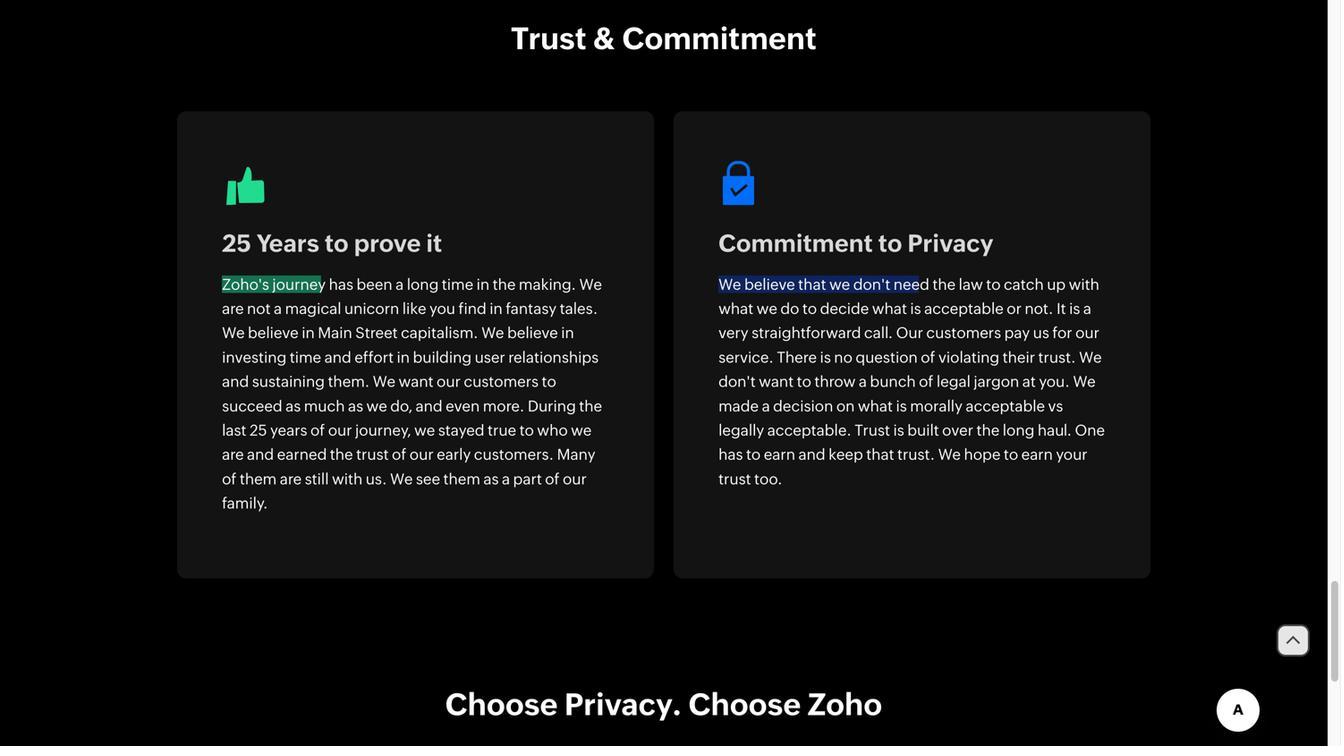 Task type: describe. For each thing, give the bounding box(es) containing it.
bunch
[[870, 373, 916, 390]]

or
[[1007, 300, 1022, 317]]

to right years
[[325, 229, 349, 257]]

straightforward
[[752, 324, 862, 342]]

in right effort
[[397, 349, 410, 366]]

our
[[897, 324, 924, 342]]

sustaining
[[252, 373, 325, 390]]

catch
[[1004, 276, 1044, 293]]

made
[[719, 397, 759, 415]]

do
[[781, 300, 800, 317]]

what up very in the right top of the page
[[719, 300, 754, 317]]

2 vertical spatial are
[[280, 470, 302, 488]]

privacy
[[908, 229, 994, 257]]

building
[[413, 349, 472, 366]]

0 horizontal spatial long
[[407, 276, 439, 293]]

violating
[[939, 349, 1000, 366]]

believe inside we believe that we don't need the law to catch up with what we do to decide what is acceptable or not.
[[745, 276, 796, 293]]

the inside we believe that we don't need the law to catch up with what we do to decide what is acceptable or not.
[[933, 276, 956, 293]]

it is a very straightforward call. our customers pay us for our service. there is no question of violating their trust. we don't want to throw a bunch of legal jargon at you. we made a decision on what is morally acceptable vs legally acceptable. trust is built over the long haul. one has to earn and keep that trust. we hope to earn your trust too.
[[719, 300, 1106, 488]]

zoho's journey has been a long time in the making.
[[222, 276, 577, 293]]

trust inside the it is a very straightforward call. our customers pay us for our service. there is no question of violating their trust. we don't want to throw a bunch of legal jargon at you. we made a decision on what is morally acceptable vs legally acceptable. trust is built over the long haul. one has to earn and keep that trust. we hope to earn your trust too.
[[719, 470, 752, 488]]

call.
[[865, 324, 894, 342]]

&
[[594, 21, 616, 56]]

0 vertical spatial are
[[222, 300, 244, 317]]

very
[[719, 324, 749, 342]]

privacy.
[[565, 687, 682, 722]]

1 vertical spatial trust.
[[898, 446, 936, 463]]

magical
[[285, 300, 341, 317]]

there
[[777, 349, 817, 366]]

1 vertical spatial are
[[222, 446, 244, 463]]

to up decision
[[797, 373, 812, 390]]

0 horizontal spatial trust
[[511, 21, 587, 56]]

what inside the it is a very straightforward call. our customers pay us for our service. there is no question of violating their trust. we don't want to throw a bunch of legal jargon at you. we made a decision on what is morally acceptable vs legally acceptable. trust is built over the long haul. one has to earn and keep that trust. we hope to earn your trust too.
[[858, 397, 893, 415]]

more.
[[483, 397, 525, 415]]

haul.
[[1038, 422, 1072, 439]]

vs
[[1049, 397, 1064, 415]]

who
[[537, 422, 568, 439]]

is left no
[[820, 349, 831, 366]]

we inside we believe that we don't need the law to catch up with what we do to decide what is acceptable or not.
[[719, 276, 742, 293]]

to right do
[[803, 300, 817, 317]]

and down main at the left of the page
[[325, 349, 352, 366]]

us.
[[366, 470, 387, 488]]

we left do
[[757, 300, 778, 317]]

stayed
[[438, 422, 485, 439]]

customers inside we are not a magical unicorn like you find in fantasy tales. we believe in main street capitalism. we believe in investing time and effort in building user relationships and sustaining them. we want our customers to succeed as much as we do, and even more. during the last 25 years of our journey, we stayed true to who we are and earned the trust of our early customers. many of them are still with us. we see them as a part of our family.
[[464, 373, 539, 390]]

1 horizontal spatial believe
[[508, 324, 558, 342]]

acceptable inside the it is a very straightforward call. our customers pay us for our service. there is no question of violating their trust. we don't want to throw a bunch of legal jargon at you. we made a decision on what is morally acceptable vs legally acceptable. trust is built over the long haul. one has to earn and keep that trust. we hope to earn your trust too.
[[966, 397, 1046, 415]]

don't inside the it is a very straightforward call. our customers pay us for our service. there is no question of violating their trust. we don't want to throw a bunch of legal jargon at you. we made a decision on what is morally acceptable vs legally acceptable. trust is built over the long haul. one has to earn and keep that trust. we hope to earn your trust too.
[[719, 373, 756, 390]]

long inside the it is a very straightforward call. our customers pay us for our service. there is no question of violating their trust. we don't want to throw a bunch of legal jargon at you. we made a decision on what is morally acceptable vs legally acceptable. trust is built over the long haul. one has to earn and keep that trust. we hope to earn your trust too.
[[1003, 422, 1035, 439]]

and up succeed
[[222, 373, 249, 390]]

to up 'during'
[[542, 373, 557, 390]]

jargon
[[974, 373, 1020, 390]]

their
[[1003, 349, 1036, 366]]

customers inside the it is a very straightforward call. our customers pay us for our service. there is no question of violating their trust. we don't want to throw a bunch of legal jargon at you. we made a decision on what is morally acceptable vs legally acceptable. trust is built over the long haul. one has to earn and keep that trust. we hope to earn your trust too.
[[927, 324, 1002, 342]]

street
[[356, 324, 398, 342]]

0 horizontal spatial believe
[[248, 324, 299, 342]]

up
[[1048, 276, 1066, 293]]

commitment to privacy
[[719, 229, 994, 257]]

customers.
[[474, 446, 554, 463]]

service.
[[719, 349, 774, 366]]

much
[[304, 397, 345, 415]]

investing
[[222, 349, 287, 366]]

journey
[[272, 276, 326, 293]]

0 vertical spatial has
[[329, 276, 354, 293]]

a right throw
[[859, 373, 867, 390]]

it
[[426, 229, 442, 257]]

family.
[[222, 495, 268, 512]]

legal
[[937, 373, 971, 390]]

last
[[222, 422, 247, 439]]

not.
[[1025, 300, 1054, 317]]

of down journey,
[[392, 446, 407, 463]]

capitalism.
[[401, 324, 479, 342]]

like
[[403, 300, 427, 317]]

to down legally
[[747, 446, 761, 463]]

don't inside we believe that we don't need the law to catch up with what we do to decide what is acceptable or not.
[[854, 276, 891, 293]]

still
[[305, 470, 329, 488]]

we left stayed in the bottom of the page
[[414, 422, 435, 439]]

them.
[[328, 373, 370, 390]]

has inside the it is a very straightforward call. our customers pay us for our service. there is no question of violating their trust. we don't want to throw a bunch of legal jargon at you. we made a decision on what is morally acceptable vs legally acceptable. trust is built over the long haul. one has to earn and keep that trust. we hope to earn your trust too.
[[719, 446, 743, 463]]

0 vertical spatial commitment
[[623, 21, 817, 56]]

we up decide
[[830, 276, 851, 293]]

choose privacy. choose zoho
[[446, 687, 883, 722]]

1 earn from the left
[[764, 446, 796, 463]]

on
[[837, 397, 855, 415]]

built
[[908, 422, 940, 439]]

need
[[894, 276, 930, 293]]

1 vertical spatial commitment
[[719, 229, 873, 257]]

decide
[[821, 300, 870, 317]]

our down much
[[328, 422, 352, 439]]

legally
[[719, 422, 765, 439]]

morally
[[911, 397, 963, 415]]

25 years to prove it
[[222, 229, 442, 257]]

0 horizontal spatial as
[[286, 397, 301, 415]]

we up many
[[571, 422, 592, 439]]

the right 'during'
[[579, 397, 603, 415]]

a right been
[[396, 276, 404, 293]]

law
[[959, 276, 984, 293]]

is down 'bunch'
[[896, 397, 907, 415]]

true
[[488, 422, 517, 439]]

user
[[475, 349, 506, 366]]

2 horizontal spatial as
[[484, 470, 499, 488]]

over
[[943, 422, 974, 439]]

1 horizontal spatial trust.
[[1039, 349, 1077, 366]]

the inside the it is a very straightforward call. our customers pay us for our service. there is no question of violating their trust. we don't want to throw a bunch of legal jargon at you. we made a decision on what is morally acceptable vs legally acceptable. trust is built over the long haul. one has to earn and keep that trust. we hope to earn your trust too.
[[977, 422, 1000, 439]]

in down tales.
[[561, 324, 574, 342]]

for
[[1053, 324, 1073, 342]]

of right part
[[545, 470, 560, 488]]

time inside we are not a magical unicorn like you find in fantasy tales. we believe in main street capitalism. we believe in investing time and effort in building user relationships and sustaining them. we want our customers to succeed as much as we do, and even more. during the last 25 years of our journey, we stayed true to who we are and earned the trust of our early customers. many of them are still with us. we see them as a part of our family.
[[290, 349, 321, 366]]

years
[[257, 229, 319, 257]]

fantasy
[[506, 300, 557, 317]]

a right the it
[[1084, 300, 1092, 317]]

main
[[318, 324, 352, 342]]

acceptable.
[[768, 422, 852, 439]]

to right the law
[[987, 276, 1001, 293]]

of up family.
[[222, 470, 237, 488]]

and down "years"
[[247, 446, 274, 463]]

years
[[270, 422, 308, 439]]

with inside we believe that we don't need the law to catch up with what we do to decide what is acceptable or not.
[[1069, 276, 1100, 293]]

us
[[1034, 324, 1050, 342]]

trust inside we are not a magical unicorn like you find in fantasy tales. we believe in main street capitalism. we believe in investing time and effort in building user relationships and sustaining them. we want our customers to succeed as much as we do, and even more. during the last 25 years of our journey, we stayed true to who we are and earned the trust of our early customers. many of them are still with us. we see them as a part of our family.
[[356, 446, 389, 463]]

effort
[[355, 349, 394, 366]]

keep
[[829, 446, 864, 463]]

succeed
[[222, 397, 283, 415]]

1 them from the left
[[240, 470, 277, 488]]

we believe that we don't need the law to catch up with what we do to decide what is acceptable or not.
[[719, 276, 1100, 317]]

question
[[856, 349, 918, 366]]



Task type: vqa. For each thing, say whether or not it's contained in the screenshot.
the are
yes



Task type: locate. For each thing, give the bounding box(es) containing it.
we
[[830, 276, 851, 293], [757, 300, 778, 317], [367, 397, 387, 415], [414, 422, 435, 439], [571, 422, 592, 439]]

believe
[[745, 276, 796, 293], [248, 324, 299, 342], [508, 324, 558, 342]]

a right made
[[762, 397, 770, 415]]

them down early
[[444, 470, 481, 488]]

with inside we are not a magical unicorn like you find in fantasy tales. we believe in main street capitalism. we believe in investing time and effort in building user relationships and sustaining them. we want our customers to succeed as much as we do, and even more. during the last 25 years of our journey, we stayed true to who we are and earned the trust of our early customers. many of them are still with us. we see them as a part of our family.
[[332, 470, 363, 488]]

trust. up the you.
[[1039, 349, 1077, 366]]

zoho's
[[222, 276, 269, 293]]

trust & commitment
[[511, 21, 817, 56]]

are
[[222, 300, 244, 317], [222, 446, 244, 463], [280, 470, 302, 488]]

too.
[[755, 470, 783, 488]]

trust up 'keep' at the bottom of the page
[[855, 422, 891, 439]]

our up the see
[[410, 446, 434, 463]]

prove
[[354, 229, 421, 257]]

the up hope
[[977, 422, 1000, 439]]

and down acceptable. on the bottom
[[799, 446, 826, 463]]

and right do,
[[416, 397, 443, 415]]

long
[[407, 276, 439, 293], [1003, 422, 1035, 439]]

we
[[580, 276, 602, 293], [719, 276, 742, 293], [222, 324, 245, 342], [482, 324, 504, 342], [1080, 349, 1102, 366], [373, 373, 396, 390], [1074, 373, 1096, 390], [939, 446, 961, 463], [390, 470, 413, 488]]

trust left & at the left of page
[[511, 21, 587, 56]]

don't up made
[[719, 373, 756, 390]]

1 horizontal spatial earn
[[1022, 446, 1054, 463]]

earn down haul.
[[1022, 446, 1054, 463]]

is down need
[[911, 300, 922, 317]]

a
[[396, 276, 404, 293], [274, 300, 282, 317], [1084, 300, 1092, 317], [859, 373, 867, 390], [762, 397, 770, 415], [502, 470, 510, 488]]

1 vertical spatial long
[[1003, 422, 1035, 439]]

want up do,
[[399, 373, 434, 390]]

acceptable down the law
[[925, 300, 1004, 317]]

making.
[[519, 276, 577, 293]]

that inside the it is a very straightforward call. our customers pay us for our service. there is no question of violating their trust. we don't want to throw a bunch of legal jargon at you. we made a decision on what is morally acceptable vs legally acceptable. trust is built over the long haul. one has to earn and keep that trust. we hope to earn your trust too.
[[867, 446, 895, 463]]

25 right "last"
[[250, 422, 267, 439]]

want inside the it is a very straightforward call. our customers pay us for our service. there is no question of violating their trust. we don't want to throw a bunch of legal jargon at you. we made a decision on what is morally acceptable vs legally acceptable. trust is built over the long haul. one has to earn and keep that trust. we hope to earn your trust too.
[[759, 373, 794, 390]]

customers up violating
[[927, 324, 1002, 342]]

want inside we are not a magical unicorn like you find in fantasy tales. we believe in main street capitalism. we believe in investing time and effort in building user relationships and sustaining them. we want our customers to succeed as much as we do, and even more. during the last 25 years of our journey, we stayed true to who we are and earned the trust of our early customers. many of them are still with us. we see them as a part of our family.
[[399, 373, 434, 390]]

a right not
[[274, 300, 282, 317]]

0 vertical spatial 25
[[222, 229, 251, 257]]

1 horizontal spatial with
[[1069, 276, 1100, 293]]

0 horizontal spatial trust
[[356, 446, 389, 463]]

long up like
[[407, 276, 439, 293]]

2 choose from the left
[[689, 687, 801, 722]]

our
[[1076, 324, 1100, 342], [437, 373, 461, 390], [328, 422, 352, 439], [410, 446, 434, 463], [563, 470, 587, 488]]

is inside we believe that we don't need the law to catch up with what we do to decide what is acceptable or not.
[[911, 300, 922, 317]]

0 horizontal spatial customers
[[464, 373, 539, 390]]

in
[[477, 276, 490, 293], [490, 300, 503, 317], [302, 324, 315, 342], [561, 324, 574, 342], [397, 349, 410, 366]]

are left not
[[222, 300, 244, 317]]

our down building
[[437, 373, 461, 390]]

1 vertical spatial trust
[[855, 422, 891, 439]]

earned
[[277, 446, 327, 463]]

1 vertical spatial that
[[867, 446, 895, 463]]

trust up us. on the left bottom
[[356, 446, 389, 463]]

early
[[437, 446, 471, 463]]

25 inside we are not a magical unicorn like you find in fantasy tales. we believe in main street capitalism. we believe in investing time and effort in building user relationships and sustaining them. we want our customers to succeed as much as we do, and even more. during the last 25 years of our journey, we stayed true to who we are and earned the trust of our early customers. many of them are still with us. we see them as a part of our family.
[[250, 422, 267, 439]]

commitment
[[623, 21, 817, 56], [719, 229, 873, 257]]

our right for
[[1076, 324, 1100, 342]]

of down the our
[[921, 349, 936, 366]]

of
[[921, 349, 936, 366], [919, 373, 934, 390], [311, 422, 325, 439], [392, 446, 407, 463], [222, 470, 237, 488], [545, 470, 560, 488]]

0 horizontal spatial trust.
[[898, 446, 936, 463]]

0 horizontal spatial don't
[[719, 373, 756, 390]]

many
[[557, 446, 596, 463]]

to up need
[[879, 229, 903, 257]]

1 want from the left
[[399, 373, 434, 390]]

trust. down built
[[898, 446, 936, 463]]

hope
[[964, 446, 1001, 463]]

0 horizontal spatial them
[[240, 470, 277, 488]]

1 horizontal spatial has
[[719, 446, 743, 463]]

them up family.
[[240, 470, 277, 488]]

1 horizontal spatial don't
[[854, 276, 891, 293]]

the
[[493, 276, 516, 293], [933, 276, 956, 293], [579, 397, 603, 415], [977, 422, 1000, 439], [330, 446, 353, 463]]

2 earn from the left
[[1022, 446, 1054, 463]]

relationships
[[509, 349, 599, 366]]

1 horizontal spatial long
[[1003, 422, 1035, 439]]

0 vertical spatial that
[[799, 276, 827, 293]]

to right true at the bottom left
[[520, 422, 534, 439]]

0 vertical spatial with
[[1069, 276, 1100, 293]]

your
[[1057, 446, 1088, 463]]

unicorn
[[345, 300, 400, 317]]

them
[[240, 470, 277, 488], [444, 470, 481, 488]]

no
[[835, 349, 853, 366]]

even
[[446, 397, 480, 415]]

1 vertical spatial don't
[[719, 373, 756, 390]]

of up morally
[[919, 373, 934, 390]]

acceptable
[[925, 300, 1004, 317], [966, 397, 1046, 415]]

journey,
[[355, 422, 411, 439]]

trust.
[[1039, 349, 1077, 366], [898, 446, 936, 463]]

0 horizontal spatial choose
[[446, 687, 558, 722]]

what
[[719, 300, 754, 317], [873, 300, 908, 317], [858, 397, 893, 415]]

0 horizontal spatial time
[[290, 349, 321, 366]]

to right hope
[[1004, 446, 1019, 463]]

1 choose from the left
[[446, 687, 558, 722]]

been
[[357, 276, 393, 293]]

that inside we believe that we don't need the law to catch up with what we do to decide what is acceptable or not.
[[799, 276, 827, 293]]

see
[[416, 470, 440, 488]]

as down them.
[[348, 397, 364, 415]]

want down there on the right top
[[759, 373, 794, 390]]

with
[[1069, 276, 1100, 293], [332, 470, 363, 488]]

has down legally
[[719, 446, 743, 463]]

part
[[513, 470, 542, 488]]

1 vertical spatial customers
[[464, 373, 539, 390]]

is
[[911, 300, 922, 317], [1070, 300, 1081, 317], [820, 349, 831, 366], [896, 397, 907, 415], [894, 422, 905, 439]]

believe up do
[[745, 276, 796, 293]]

2 want from the left
[[759, 373, 794, 390]]

a left part
[[502, 470, 510, 488]]

in right find
[[490, 300, 503, 317]]

choose
[[446, 687, 558, 722], [689, 687, 801, 722]]

1 horizontal spatial want
[[759, 373, 794, 390]]

1 vertical spatial 25
[[250, 422, 267, 439]]

in down magical
[[302, 324, 315, 342]]

1 horizontal spatial trust
[[855, 422, 891, 439]]

believe down fantasy
[[508, 324, 558, 342]]

and
[[325, 349, 352, 366], [222, 373, 249, 390], [416, 397, 443, 415], [247, 446, 274, 463], [799, 446, 826, 463]]

as up "years"
[[286, 397, 301, 415]]

as down customers.
[[484, 470, 499, 488]]

is left built
[[894, 422, 905, 439]]

decision
[[774, 397, 834, 415]]

earn
[[764, 446, 796, 463], [1022, 446, 1054, 463]]

not
[[247, 300, 271, 317]]

0 vertical spatial customers
[[927, 324, 1002, 342]]

during
[[528, 397, 576, 415]]

with left us. on the left bottom
[[332, 470, 363, 488]]

believe down not
[[248, 324, 299, 342]]

we are not a magical unicorn like you find in fantasy tales. we believe in main street capitalism. we believe in investing time and effort in building user relationships and sustaining them. we want our customers to succeed as much as we do, and even more. during the last 25 years of our journey, we stayed true to who we are and earned the trust of our early customers. many of them are still with us. we see them as a part of our family.
[[222, 276, 603, 512]]

you.
[[1040, 373, 1071, 390]]

1 vertical spatial with
[[332, 470, 363, 488]]

2 horizontal spatial believe
[[745, 276, 796, 293]]

are left still
[[280, 470, 302, 488]]

0 vertical spatial time
[[442, 276, 474, 293]]

0 vertical spatial trust.
[[1039, 349, 1077, 366]]

the up fantasy
[[493, 276, 516, 293]]

it
[[1057, 300, 1067, 317]]

the left the law
[[933, 276, 956, 293]]

1 horizontal spatial that
[[867, 446, 895, 463]]

1 horizontal spatial as
[[348, 397, 364, 415]]

1 horizontal spatial customers
[[927, 324, 1002, 342]]

1 vertical spatial acceptable
[[966, 397, 1046, 415]]

in up find
[[477, 276, 490, 293]]

acceptable down jargon
[[966, 397, 1046, 415]]

has
[[329, 276, 354, 293], [719, 446, 743, 463]]

and inside the it is a very straightforward call. our customers pay us for our service. there is no question of violating their trust. we don't want to throw a bunch of legal jargon at you. we made a decision on what is morally acceptable vs legally acceptable. trust is built over the long haul. one has to earn and keep that trust. we hope to earn your trust too.
[[799, 446, 826, 463]]

0 vertical spatial long
[[407, 276, 439, 293]]

with right up in the right top of the page
[[1069, 276, 1100, 293]]

that up do
[[799, 276, 827, 293]]

our down many
[[563, 470, 587, 488]]

has left been
[[329, 276, 354, 293]]

trust left too.
[[719, 470, 752, 488]]

to
[[325, 229, 349, 257], [879, 229, 903, 257], [987, 276, 1001, 293], [803, 300, 817, 317], [542, 373, 557, 390], [797, 373, 812, 390], [520, 422, 534, 439], [747, 446, 761, 463], [1004, 446, 1019, 463]]

one
[[1076, 422, 1106, 439]]

want
[[399, 373, 434, 390], [759, 373, 794, 390]]

throw
[[815, 373, 856, 390]]

1 vertical spatial time
[[290, 349, 321, 366]]

at
[[1023, 373, 1036, 390]]

1 horizontal spatial choose
[[689, 687, 801, 722]]

that
[[799, 276, 827, 293], [867, 446, 895, 463]]

earn up too.
[[764, 446, 796, 463]]

long left haul.
[[1003, 422, 1035, 439]]

trust inside the it is a very straightforward call. our customers pay us for our service. there is no question of violating their trust. we don't want to throw a bunch of legal jargon at you. we made a decision on what is morally acceptable vs legally acceptable. trust is built over the long haul. one has to earn and keep that trust. we hope to earn your trust too.
[[855, 422, 891, 439]]

0 horizontal spatial has
[[329, 276, 354, 293]]

are down "last"
[[222, 446, 244, 463]]

you
[[430, 300, 456, 317]]

0 horizontal spatial with
[[332, 470, 363, 488]]

the right "earned"
[[330, 446, 353, 463]]

zoho
[[808, 687, 883, 722]]

what right on
[[858, 397, 893, 415]]

acceptable inside we believe that we don't need the law to catch up with what we do to decide what is acceptable or not.
[[925, 300, 1004, 317]]

1 vertical spatial has
[[719, 446, 743, 463]]

pay
[[1005, 324, 1031, 342]]

our inside the it is a very straightforward call. our customers pay us for our service. there is no question of violating their trust. we don't want to throw a bunch of legal jargon at you. we made a decision on what is morally acceptable vs legally acceptable. trust is built over the long haul. one has to earn and keep that trust. we hope to earn your trust too.
[[1076, 324, 1100, 342]]

0 vertical spatial acceptable
[[925, 300, 1004, 317]]

tales.
[[560, 300, 598, 317]]

of down much
[[311, 422, 325, 439]]

0 vertical spatial trust
[[511, 21, 587, 56]]

2 them from the left
[[444, 470, 481, 488]]

0 horizontal spatial want
[[399, 373, 434, 390]]

customers up more.
[[464, 373, 539, 390]]

find
[[459, 300, 487, 317]]

trust
[[511, 21, 587, 56], [855, 422, 891, 439]]

1 horizontal spatial them
[[444, 470, 481, 488]]

what up call.
[[873, 300, 908, 317]]

0 horizontal spatial that
[[799, 276, 827, 293]]

do,
[[391, 397, 413, 415]]

1 horizontal spatial trust
[[719, 470, 752, 488]]

0 vertical spatial trust
[[356, 446, 389, 463]]

don't up decide
[[854, 276, 891, 293]]

0 horizontal spatial earn
[[764, 446, 796, 463]]

that right 'keep' at the bottom of the page
[[867, 446, 895, 463]]

1 vertical spatial trust
[[719, 470, 752, 488]]

25 up "zoho's"
[[222, 229, 251, 257]]

is right the it
[[1070, 300, 1081, 317]]

time up sustaining
[[290, 349, 321, 366]]

we left do,
[[367, 397, 387, 415]]

0 vertical spatial don't
[[854, 276, 891, 293]]

1 horizontal spatial time
[[442, 276, 474, 293]]

time
[[442, 276, 474, 293], [290, 349, 321, 366]]

time up find
[[442, 276, 474, 293]]



